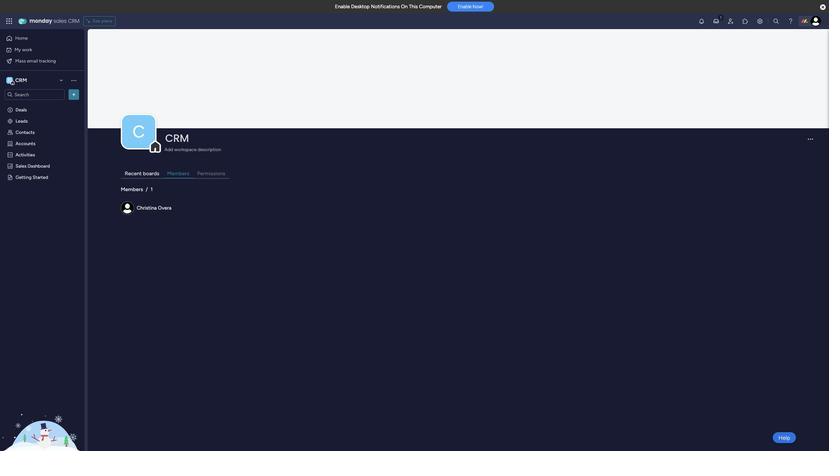 Task type: vqa. For each thing, say whether or not it's contained in the screenshot.
list box
yes



Task type: describe. For each thing, give the bounding box(es) containing it.
members / 1
[[121, 187, 153, 193]]

home
[[15, 35, 28, 41]]

on
[[401, 4, 408, 10]]

v2 ellipsis image
[[809, 139, 814, 144]]

christina overa link
[[137, 205, 172, 211]]

enable now!
[[458, 4, 484, 9]]

help image
[[788, 18, 795, 25]]

work
[[22, 47, 32, 52]]

tracking
[[39, 58, 56, 64]]

getting started
[[16, 175, 48, 180]]

mass email tracking button
[[4, 56, 71, 66]]

my work button
[[4, 45, 71, 55]]

enable now! button
[[447, 2, 494, 12]]

add workspace description
[[165, 147, 221, 153]]

christina overa image
[[811, 16, 822, 26]]

public board image
[[7, 174, 13, 181]]

my
[[15, 47, 21, 52]]

lottie animation image
[[0, 385, 84, 452]]

monday sales crm
[[29, 17, 80, 25]]

plans
[[101, 18, 112, 24]]

now!
[[473, 4, 484, 9]]

Search in workspace field
[[14, 91, 55, 99]]

see plans
[[92, 18, 112, 24]]

add
[[165, 147, 173, 153]]

dashboard
[[28, 163, 50, 169]]

crm inside workspace selection element
[[15, 77, 27, 83]]

1 image
[[718, 14, 724, 21]]

email
[[27, 58, 38, 64]]

inbox image
[[713, 18, 720, 25]]

list box containing deals
[[0, 103, 84, 272]]

1 horizontal spatial crm
[[68, 17, 80, 25]]

workspace
[[174, 147, 197, 153]]

1 vertical spatial workspace image
[[122, 115, 155, 148]]

c inside c 'dropdown button'
[[133, 122, 145, 142]]

c button
[[122, 115, 155, 148]]

2 vertical spatial crm
[[165, 131, 189, 146]]

accounts
[[16, 141, 35, 146]]

mass email tracking
[[15, 58, 56, 64]]

help button
[[773, 433, 797, 444]]

see plans button
[[83, 16, 115, 26]]

monday
[[29, 17, 52, 25]]

options image
[[71, 91, 77, 98]]



Task type: locate. For each thing, give the bounding box(es) containing it.
dapulse close image
[[821, 4, 826, 11]]

home button
[[4, 33, 71, 44]]

sales dashboard
[[16, 163, 50, 169]]

c inside workspace selection element
[[8, 78, 11, 83]]

0 horizontal spatial workspace image
[[6, 77, 13, 84]]

workspace image
[[6, 77, 13, 84], [122, 115, 155, 148]]

started
[[33, 175, 48, 180]]

0 horizontal spatial members
[[121, 187, 143, 193]]

contacts
[[16, 130, 35, 135]]

1 horizontal spatial workspace image
[[122, 115, 155, 148]]

lottie animation element
[[0, 385, 84, 452]]

members for members / 1
[[121, 187, 143, 193]]

1 horizontal spatial c
[[133, 122, 145, 142]]

permissions
[[197, 171, 225, 177]]

members
[[167, 171, 189, 177], [121, 187, 143, 193]]

c
[[8, 78, 11, 83], [133, 122, 145, 142]]

0 horizontal spatial c
[[8, 78, 11, 83]]

workspace options image
[[71, 77, 77, 84]]

apps image
[[743, 18, 749, 25]]

invite members image
[[728, 18, 735, 25]]

crm
[[68, 17, 80, 25], [15, 77, 27, 83], [165, 131, 189, 146]]

1
[[151, 187, 153, 193]]

search everything image
[[773, 18, 780, 25]]

enable left now!
[[458, 4, 472, 9]]

members left /
[[121, 187, 143, 193]]

2 horizontal spatial crm
[[165, 131, 189, 146]]

public dashboard image
[[7, 163, 13, 169]]

leads
[[16, 118, 28, 124]]

0 vertical spatial workspace image
[[6, 77, 13, 84]]

boards
[[143, 171, 159, 177]]

this
[[409, 4, 418, 10]]

0 horizontal spatial enable
[[335, 4, 350, 10]]

members down 'workspace'
[[167, 171, 189, 177]]

crm down mass
[[15, 77, 27, 83]]

getting
[[16, 175, 32, 180]]

deals
[[16, 107, 27, 113]]

activities
[[16, 152, 35, 158]]

recent
[[125, 171, 142, 177]]

desktop
[[351, 4, 370, 10]]

enable for enable desktop notifications on this computer
[[335, 4, 350, 10]]

my work
[[15, 47, 32, 52]]

enable left desktop
[[335, 4, 350, 10]]

christina
[[137, 205, 157, 211]]

0 horizontal spatial crm
[[15, 77, 27, 83]]

1 horizontal spatial enable
[[458, 4, 472, 9]]

1 vertical spatial members
[[121, 187, 143, 193]]

enable
[[335, 4, 350, 10], [458, 4, 472, 9]]

enable for enable now!
[[458, 4, 472, 9]]

description
[[198, 147, 221, 153]]

overa
[[158, 205, 172, 211]]

0 vertical spatial c
[[8, 78, 11, 83]]

sales
[[54, 17, 67, 25]]

sales
[[16, 163, 26, 169]]

1 horizontal spatial members
[[167, 171, 189, 177]]

workspace selection element
[[6, 77, 28, 85]]

notifications image
[[699, 18, 705, 25]]

mass
[[15, 58, 26, 64]]

enable desktop notifications on this computer
[[335, 4, 442, 10]]

0 vertical spatial crm
[[68, 17, 80, 25]]

crm up add
[[165, 131, 189, 146]]

list box
[[0, 103, 84, 272]]

computer
[[419, 4, 442, 10]]

help
[[779, 435, 791, 442]]

members for members
[[167, 171, 189, 177]]

option
[[0, 104, 84, 105]]

emails settings image
[[757, 18, 764, 25]]

1 vertical spatial crm
[[15, 77, 27, 83]]

notifications
[[371, 4, 400, 10]]

1 vertical spatial c
[[133, 122, 145, 142]]

0 vertical spatial members
[[167, 171, 189, 177]]

christina overa
[[137, 205, 172, 211]]

see
[[92, 18, 100, 24]]

enable inside button
[[458, 4, 472, 9]]

/
[[146, 187, 148, 193]]

recent boards
[[125, 171, 159, 177]]

crm right sales
[[68, 17, 80, 25]]

select product image
[[6, 18, 13, 25]]

CRM field
[[164, 131, 803, 146]]



